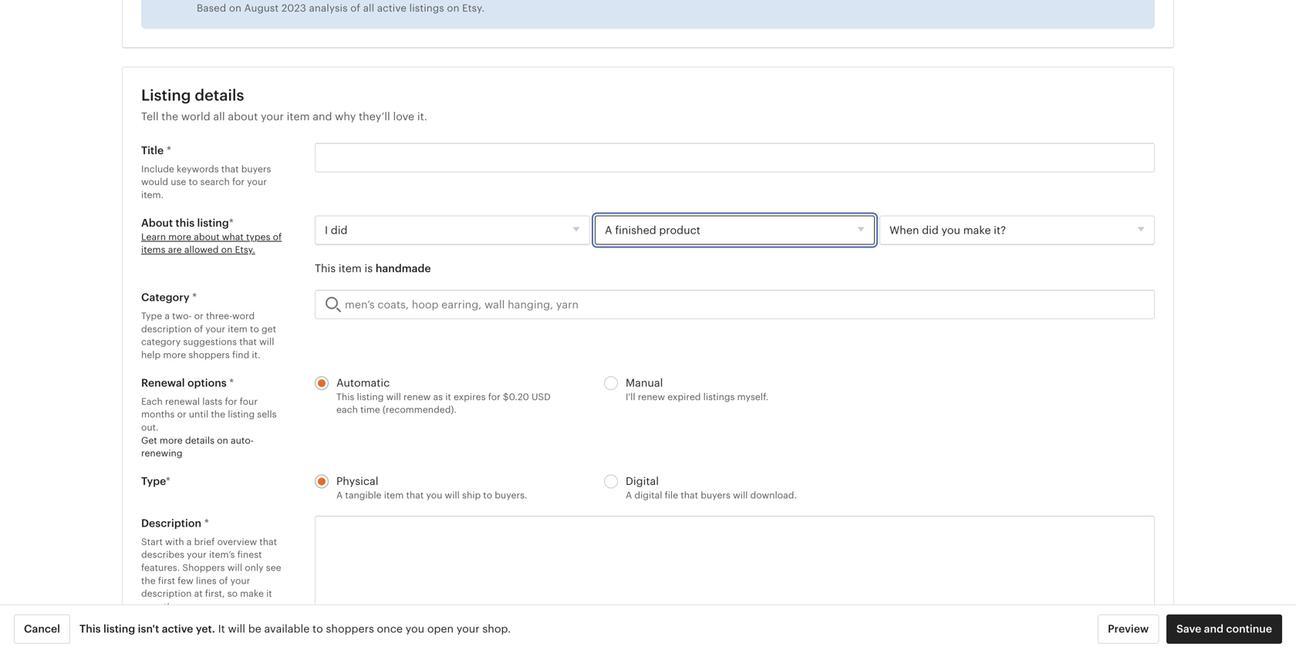 Task type: vqa. For each thing, say whether or not it's contained in the screenshot.
* inside Category * Type a two- or three-word description of your item to get category suggestions that will help more shoppers find it.
yes



Task type: describe. For each thing, give the bounding box(es) containing it.
buyers for title
[[241, 164, 271, 174]]

the inside the renewal options * each renewal lasts for four months or until the listing sells out. get more details on auto- renewing
[[211, 410, 225, 420]]

details inside listing details tell the world all about your item and why they'll love it.
[[195, 87, 244, 104]]

as
[[433, 392, 443, 402]]

lasts
[[202, 397, 223, 407]]

first,
[[205, 589, 225, 599]]

save and continue button
[[1167, 615, 1283, 645]]

a for digital
[[626, 491, 632, 501]]

listing inside about this listing * learn more about what types of items are allowed on etsy.
[[197, 217, 229, 229]]

with
[[165, 537, 184, 548]]

get
[[262, 324, 276, 335]]

auto-
[[231, 436, 254, 446]]

or inside the renewal options * each renewal lasts for four months or until the listing sells out. get more details on auto- renewing
[[177, 410, 187, 420]]

manual i'll renew expired listings myself.
[[626, 377, 769, 402]]

the inside start with a brief overview that describes your item's finest features. shoppers will only see the first few lines of your description at first, so make it count!
[[141, 576, 156, 586]]

sells
[[257, 410, 277, 420]]

buyers for digital
[[701, 491, 731, 501]]

type inside category * type a two- or three-word description of your item to get category suggestions that will help more shoppers find it.
[[141, 311, 162, 322]]

0 horizontal spatial you
[[406, 623, 425, 636]]

cancel
[[24, 623, 60, 636]]

type *
[[141, 475, 171, 488]]

download.
[[751, 491, 797, 501]]

a for physical
[[337, 491, 343, 501]]

so
[[227, 589, 238, 599]]

once
[[377, 623, 403, 636]]

get more details on auto- renewing button
[[141, 434, 287, 460]]

this for handmade
[[315, 262, 336, 275]]

overview
[[217, 537, 257, 548]]

and inside button
[[1205, 623, 1224, 636]]

preview
[[1108, 623, 1150, 636]]

august
[[244, 2, 279, 14]]

your right open
[[457, 623, 480, 636]]

shoppers inside category * type a two- or three-word description of your item to get category suggestions that will help more shoppers find it.
[[189, 350, 230, 361]]

about this listing * learn more about what types of items are allowed on etsy.
[[141, 217, 282, 255]]

help
[[141, 350, 161, 361]]

* for category
[[192, 291, 197, 304]]

also
[[186, 637, 204, 648]]

renewing
[[141, 449, 183, 459]]

like
[[207, 637, 222, 648]]

is
[[365, 262, 373, 275]]

shoppers inside not sure what else to say? shoppers also like hearing about your process, and the sto
[[141, 637, 184, 648]]

all inside listing details tell the world all about your item and why they'll love it.
[[213, 111, 225, 123]]

learn more about what types of items are allowed on etsy. link
[[141, 232, 282, 255]]

find
[[232, 350, 250, 361]]

renewal
[[141, 377, 185, 389]]

more inside category * type a two- or three-word description of your item to get category suggestions that will help more shoppers find it.
[[163, 350, 186, 361]]

it inside start with a brief overview that describes your item's finest features. shoppers will only see the first few lines of your description at first, so make it count!
[[266, 589, 272, 599]]

types
[[246, 232, 271, 242]]

that for physical
[[406, 491, 424, 501]]

shoppers inside start with a brief overview that describes your item's finest features. shoppers will only see the first few lines of your description at first, so make it count!
[[182, 563, 225, 574]]

your inside not sure what else to say? shoppers also like hearing about your process, and the sto
[[141, 650, 161, 654]]

2 type from the top
[[141, 475, 166, 488]]

process,
[[163, 650, 201, 654]]

0 vertical spatial active
[[377, 2, 407, 14]]

item inside physical a tangible item that you will ship to buyers.
[[384, 491, 404, 501]]

category
[[141, 337, 181, 348]]

and inside listing details tell the world all about your item and why they'll love it.
[[313, 111, 332, 123]]

men's coats, hoop earring, wall hanging, yarn search field
[[315, 290, 1156, 320]]

will inside automatic this listing will renew as it expires for $0.20 usd each time (recommended).
[[386, 392, 401, 402]]

count!
[[141, 602, 170, 612]]

for inside title * include keywords that buyers would use to search for your item.
[[232, 177, 245, 187]]

two-
[[172, 311, 192, 322]]

the inside not sure what else to say? shoppers also like hearing about your process, and the sto
[[223, 650, 237, 654]]

alert containing this item is
[[315, 261, 1156, 276]]

automatic
[[337, 377, 390, 389]]

listing inside the renewal options * each renewal lasts for four months or until the listing sells out. get more details on auto- renewing
[[228, 410, 255, 420]]

listing details tell the world all about your item and why they'll love it.
[[141, 87, 428, 123]]

physical
[[337, 475, 379, 488]]

renewal
[[165, 397, 200, 407]]

1 vertical spatial active
[[162, 623, 193, 636]]

* for description
[[204, 517, 209, 530]]

see
[[266, 563, 281, 574]]

search
[[200, 177, 230, 187]]

item inside listing details tell the world all about your item and why they'll love it.
[[287, 111, 310, 123]]

renew inside the manual i'll renew expired listings myself.
[[638, 392, 665, 402]]

or inside category * type a two- or three-word description of your item to get category suggestions that will help more shoppers find it.
[[194, 311, 204, 322]]

renew inside automatic this listing will renew as it expires for $0.20 usd each time (recommended).
[[404, 392, 431, 402]]

start
[[141, 537, 163, 548]]

* for type
[[166, 475, 171, 488]]

myself.
[[738, 392, 769, 402]]

on inside the renewal options * each renewal lasts for four months or until the listing sells out. get more details on auto- renewing
[[217, 436, 228, 446]]

not sure what else to say? shoppers also like hearing about your process, and the sto
[[141, 624, 286, 654]]

include
[[141, 164, 174, 174]]

each
[[337, 405, 358, 415]]

world
[[181, 111, 211, 123]]

this
[[176, 217, 195, 229]]

on inside about this listing * learn more about what types of items are allowed on etsy.
[[221, 245, 233, 255]]

category
[[141, 291, 190, 304]]

continue
[[1227, 623, 1273, 636]]

learn
[[141, 232, 166, 242]]

this item is handmade
[[315, 262, 431, 275]]

will up hearing at left bottom
[[228, 623, 245, 636]]

to inside physical a tangible item that you will ship to buyers.
[[483, 491, 493, 501]]

preview button
[[1098, 615, 1160, 645]]

lines
[[196, 576, 217, 586]]

for inside automatic this listing will renew as it expires for $0.20 usd each time (recommended).
[[488, 392, 501, 402]]

this listing isn't active yet. it will be available to shoppers once you open your shop.
[[80, 623, 511, 636]]

0 vertical spatial all
[[363, 2, 375, 14]]

to inside category * type a two- or three-word description of your item to get category suggestions that will help more shoppers find it.
[[250, 324, 259, 335]]

your inside title * include keywords that buyers would use to search for your item.
[[247, 177, 267, 187]]

title
[[141, 144, 164, 157]]

isn't
[[138, 623, 159, 636]]

* inside about this listing * learn more about what types of items are allowed on etsy.
[[229, 217, 234, 229]]

tangible
[[345, 491, 382, 501]]

get
[[141, 436, 157, 446]]

why
[[335, 111, 356, 123]]

listings inside the manual i'll renew expired listings myself.
[[704, 392, 735, 402]]

time
[[361, 405, 380, 415]]

describes
[[141, 550, 184, 561]]

items
[[141, 245, 166, 255]]

your up so
[[231, 576, 250, 586]]

will inside digital a digital file that buyers will download.
[[733, 491, 748, 501]]

title * include keywords that buyers would use to search for your item.
[[141, 144, 271, 200]]

allowed
[[184, 245, 219, 255]]

suggestions
[[183, 337, 237, 348]]



Task type: locate. For each thing, give the bounding box(es) containing it.
type
[[141, 311, 162, 322], [141, 475, 166, 488]]

shoppers up lines
[[182, 563, 225, 574]]

details inside the renewal options * each renewal lasts for four months or until the listing sells out. get more details on auto- renewing
[[185, 436, 215, 446]]

about for this
[[194, 232, 220, 242]]

it. inside listing details tell the world all about your item and why they'll love it.
[[417, 111, 428, 123]]

details down until
[[185, 436, 215, 446]]

to down keywords
[[189, 177, 198, 187]]

available
[[264, 623, 310, 636]]

0 vertical spatial shoppers
[[182, 563, 225, 574]]

buyers right the file
[[701, 491, 731, 501]]

that up finest at the left bottom of page
[[260, 537, 277, 548]]

description up category
[[141, 324, 192, 335]]

to inside title * include keywords that buyers would use to search for your item.
[[189, 177, 198, 187]]

a inside physical a tangible item that you will ship to buyers.
[[337, 491, 343, 501]]

that inside start with a brief overview that describes your item's finest features. shoppers will only see the first few lines of your description at first, so make it count!
[[260, 537, 277, 548]]

1 renew from the left
[[404, 392, 431, 402]]

1 vertical spatial all
[[213, 111, 225, 123]]

0 vertical spatial about
[[228, 111, 258, 123]]

cancel button
[[14, 615, 70, 645]]

each
[[141, 397, 163, 407]]

* for title
[[167, 144, 171, 157]]

0 vertical spatial it.
[[417, 111, 428, 123]]

0 vertical spatial buyers
[[241, 164, 271, 174]]

of inside category * type a two- or three-word description of your item to get category suggestions that will help more shoppers find it.
[[194, 324, 203, 335]]

the down hearing at left bottom
[[223, 650, 237, 654]]

listing up learn more about what types of items are allowed on etsy. link
[[197, 217, 229, 229]]

0 vertical spatial type
[[141, 311, 162, 322]]

the right tell
[[162, 111, 178, 123]]

physical a tangible item that you will ship to buyers.
[[337, 475, 528, 501]]

it inside automatic this listing will renew as it expires for $0.20 usd each time (recommended).
[[446, 392, 451, 402]]

four
[[240, 397, 258, 407]]

to right it
[[225, 624, 234, 635]]

to right 'available'
[[313, 623, 323, 636]]

(recommended).
[[383, 405, 457, 415]]

description inside category * type a two- or three-word description of your item to get category suggestions that will help more shoppers find it.
[[141, 324, 192, 335]]

few
[[178, 576, 194, 586]]

0 horizontal spatial etsy.
[[235, 245, 255, 255]]

1 vertical spatial and
[[1205, 623, 1224, 636]]

more up are
[[168, 232, 192, 242]]

to inside not sure what else to say? shoppers also like hearing about your process, and the sto
[[225, 624, 234, 635]]

this up each
[[337, 392, 355, 402]]

type down renewing
[[141, 475, 166, 488]]

item left why
[[287, 111, 310, 123]]

1 vertical spatial what
[[181, 624, 203, 635]]

* up learn more about what types of items are allowed on etsy. link
[[229, 217, 234, 229]]

1 horizontal spatial you
[[426, 491, 443, 501]]

buyers inside digital a digital file that buyers will download.
[[701, 491, 731, 501]]

are
[[168, 245, 182, 255]]

None text field
[[315, 516, 1156, 654]]

what up also
[[181, 624, 203, 635]]

0 vertical spatial and
[[313, 111, 332, 123]]

1 type from the top
[[141, 311, 162, 322]]

0 vertical spatial description
[[141, 324, 192, 335]]

shop.
[[483, 623, 511, 636]]

1 a from the left
[[337, 491, 343, 501]]

buyers inside title * include keywords that buyers would use to search for your item.
[[241, 164, 271, 174]]

item inside category * type a two- or three-word description of your item to get category suggestions that will help more shoppers find it.
[[228, 324, 248, 335]]

about inside not sure what else to say? shoppers also like hearing about your process, and the sto
[[260, 637, 286, 648]]

file
[[665, 491, 679, 501]]

* inside title * include keywords that buyers would use to search for your item.
[[167, 144, 171, 157]]

1 description from the top
[[141, 324, 192, 335]]

more inside about this listing * learn more about what types of items are allowed on etsy.
[[168, 232, 192, 242]]

2 horizontal spatial about
[[260, 637, 286, 648]]

to
[[189, 177, 198, 187], [250, 324, 259, 335], [483, 491, 493, 501], [313, 623, 323, 636], [225, 624, 234, 635]]

about up allowed
[[194, 232, 220, 242]]

handmade
[[376, 262, 431, 275]]

0 vertical spatial details
[[195, 87, 244, 104]]

about inside listing details tell the world all about your item and why they'll love it.
[[228, 111, 258, 123]]

to left 'get' at left
[[250, 324, 259, 335]]

of
[[351, 2, 361, 14], [273, 232, 282, 242], [194, 324, 203, 335], [219, 576, 228, 586]]

0 vertical spatial etsy.
[[462, 2, 485, 14]]

about down 'available'
[[260, 637, 286, 648]]

item right tangible
[[384, 491, 404, 501]]

be
[[248, 623, 261, 636]]

will
[[259, 337, 274, 348], [386, 392, 401, 402], [445, 491, 460, 501], [733, 491, 748, 501], [228, 563, 242, 574], [228, 623, 245, 636]]

more inside the renewal options * each renewal lasts for four months or until the listing sells out. get more details on auto- renewing
[[160, 436, 183, 446]]

to right ship
[[483, 491, 493, 501]]

a inside start with a brief overview that describes your item's finest features. shoppers will only see the first few lines of your description at first, so make it count!
[[187, 537, 192, 548]]

or
[[194, 311, 204, 322], [177, 410, 187, 420]]

that
[[221, 164, 239, 174], [239, 337, 257, 348], [406, 491, 424, 501], [681, 491, 699, 501], [260, 537, 277, 548]]

renew
[[404, 392, 431, 402], [638, 392, 665, 402]]

of inside about this listing * learn more about what types of items are allowed on etsy.
[[273, 232, 282, 242]]

will down item's on the bottom left of page
[[228, 563, 242, 574]]

you right once
[[406, 623, 425, 636]]

and left why
[[313, 111, 332, 123]]

1 vertical spatial more
[[163, 350, 186, 361]]

1 vertical spatial etsy.
[[235, 245, 255, 255]]

it.
[[417, 111, 428, 123], [252, 350, 261, 361]]

0 vertical spatial shoppers
[[189, 350, 230, 361]]

will inside category * type a two- or three-word description of your item to get category suggestions that will help more shoppers find it.
[[259, 337, 274, 348]]

0 horizontal spatial about
[[194, 232, 220, 242]]

* right title
[[167, 144, 171, 157]]

0 horizontal spatial it.
[[252, 350, 261, 361]]

your inside category * type a two- or three-word description of your item to get category suggestions that will help more shoppers find it.
[[206, 324, 225, 335]]

description
[[141, 324, 192, 335], [141, 589, 192, 599]]

or down renewal
[[177, 410, 187, 420]]

2 horizontal spatial and
[[1205, 623, 1224, 636]]

about right world
[[228, 111, 258, 123]]

1 vertical spatial it.
[[252, 350, 261, 361]]

0 vertical spatial a
[[165, 311, 170, 322]]

that inside physical a tangible item that you will ship to buyers.
[[406, 491, 424, 501]]

buyers right keywords
[[241, 164, 271, 174]]

manual
[[626, 377, 663, 389]]

what
[[222, 232, 244, 242], [181, 624, 203, 635]]

active
[[377, 2, 407, 14], [162, 623, 193, 636]]

you left ship
[[426, 491, 443, 501]]

renew down manual
[[638, 392, 665, 402]]

usd
[[532, 392, 551, 402]]

1 horizontal spatial it
[[446, 392, 451, 402]]

months
[[141, 410, 175, 420]]

active up also
[[162, 623, 193, 636]]

2 vertical spatial more
[[160, 436, 183, 446]]

for left four on the bottom left of page
[[225, 397, 237, 407]]

0 horizontal spatial what
[[181, 624, 203, 635]]

this left is
[[315, 262, 336, 275]]

or right two-
[[194, 311, 204, 322]]

listing
[[197, 217, 229, 229], [357, 392, 384, 402], [228, 410, 255, 420], [103, 623, 135, 636]]

1 horizontal spatial what
[[222, 232, 244, 242]]

0 horizontal spatial active
[[162, 623, 193, 636]]

all right world
[[213, 111, 225, 123]]

etsy. inside about this listing * learn more about what types of items are allowed on etsy.
[[235, 245, 255, 255]]

brief
[[194, 537, 215, 548]]

that for digital
[[681, 491, 699, 501]]

based
[[197, 2, 226, 14]]

1 vertical spatial about
[[194, 232, 220, 242]]

1 vertical spatial this
[[337, 392, 355, 402]]

of up first,
[[219, 576, 228, 586]]

1 horizontal spatial buyers
[[701, 491, 731, 501]]

renew up (recommended).
[[404, 392, 431, 402]]

* right category
[[192, 291, 197, 304]]

your inside listing details tell the world all about your item and why they'll love it.
[[261, 111, 284, 123]]

1 vertical spatial it
[[266, 589, 272, 599]]

category * type a two- or three-word description of your item to get category suggestions that will help more shoppers find it.
[[141, 291, 276, 361]]

three-
[[206, 311, 232, 322]]

1 vertical spatial listings
[[704, 392, 735, 402]]

2 vertical spatial and
[[204, 650, 220, 654]]

hearing
[[224, 637, 258, 648]]

make
[[240, 589, 264, 599]]

shoppers
[[182, 563, 225, 574], [141, 637, 184, 648]]

will inside start with a brief overview that describes your item's finest features. shoppers will only see the first few lines of your description at first, so make it count!
[[228, 563, 242, 574]]

on
[[229, 2, 242, 14], [447, 2, 460, 14], [221, 245, 233, 255], [217, 436, 228, 446]]

options
[[188, 377, 227, 389]]

that inside title * include keywords that buyers would use to search for your item.
[[221, 164, 239, 174]]

of up the suggestions
[[194, 324, 203, 335]]

and inside not sure what else to say? shoppers also like hearing about your process, and the sto
[[204, 650, 220, 654]]

your down three-
[[206, 324, 225, 335]]

1 horizontal spatial renew
[[638, 392, 665, 402]]

more down category
[[163, 350, 186, 361]]

0 vertical spatial what
[[222, 232, 244, 242]]

will left ship
[[445, 491, 460, 501]]

it. right find
[[252, 350, 261, 361]]

this
[[315, 262, 336, 275], [337, 392, 355, 402], [80, 623, 101, 636]]

about
[[141, 217, 173, 229]]

1 horizontal spatial this
[[315, 262, 336, 275]]

2 description from the top
[[141, 589, 192, 599]]

would
[[141, 177, 168, 187]]

item.
[[141, 190, 164, 200]]

alert
[[315, 261, 1156, 276]]

1 horizontal spatial it.
[[417, 111, 428, 123]]

your down isn't
[[141, 650, 161, 654]]

description *
[[141, 517, 209, 530]]

a down the digital
[[626, 491, 632, 501]]

use
[[171, 177, 186, 187]]

1 horizontal spatial all
[[363, 2, 375, 14]]

this for active
[[80, 623, 101, 636]]

1 vertical spatial shoppers
[[141, 637, 184, 648]]

* right the options
[[229, 377, 234, 389]]

shoppers down 'sure'
[[141, 637, 184, 648]]

0 horizontal spatial or
[[177, 410, 187, 420]]

finest
[[237, 550, 262, 561]]

2 a from the left
[[626, 491, 632, 501]]

1 horizontal spatial listings
[[704, 392, 735, 402]]

it right as
[[446, 392, 451, 402]]

1 horizontal spatial a
[[626, 491, 632, 501]]

0 vertical spatial it
[[446, 392, 451, 402]]

0 vertical spatial listings
[[410, 2, 444, 14]]

1 horizontal spatial or
[[194, 311, 204, 322]]

1 vertical spatial shoppers
[[326, 623, 374, 636]]

at
[[194, 589, 203, 599]]

features.
[[141, 563, 180, 574]]

1 horizontal spatial a
[[187, 537, 192, 548]]

that up find
[[239, 337, 257, 348]]

1 horizontal spatial shoppers
[[326, 623, 374, 636]]

1 vertical spatial buyers
[[701, 491, 731, 501]]

automatic this listing will renew as it expires for $0.20 usd each time (recommended).
[[337, 377, 551, 415]]

your down brief
[[187, 550, 207, 561]]

$0.20
[[503, 392, 529, 402]]

listings
[[410, 2, 444, 14], [704, 392, 735, 402]]

for inside the renewal options * each renewal lasts for four months or until the listing sells out. get more details on auto- renewing
[[225, 397, 237, 407]]

that inside category * type a two- or three-word description of your item to get category suggestions that will help more shoppers find it.
[[239, 337, 257, 348]]

will inside physical a tangible item that you will ship to buyers.
[[445, 491, 460, 501]]

0 horizontal spatial this
[[80, 623, 101, 636]]

2 vertical spatial this
[[80, 623, 101, 636]]

ship
[[462, 491, 481, 501]]

this right cancel
[[80, 623, 101, 636]]

until
[[189, 410, 209, 420]]

listing up time
[[357, 392, 384, 402]]

1 horizontal spatial and
[[313, 111, 332, 123]]

they'll
[[359, 111, 390, 123]]

your right search
[[247, 177, 267, 187]]

0 horizontal spatial a
[[165, 311, 170, 322]]

it. right love
[[417, 111, 428, 123]]

what left types
[[222, 232, 244, 242]]

digital
[[626, 475, 659, 488]]

None field
[[315, 143, 1156, 172]]

about for details
[[228, 111, 258, 123]]

a inside category * type a two- or three-word description of your item to get category suggestions that will help more shoppers find it.
[[165, 311, 170, 322]]

1 vertical spatial description
[[141, 589, 192, 599]]

love
[[393, 111, 415, 123]]

will up (recommended).
[[386, 392, 401, 402]]

1 vertical spatial details
[[185, 436, 215, 446]]

and down like
[[204, 650, 220, 654]]

1 vertical spatial type
[[141, 475, 166, 488]]

you inside physical a tangible item that you will ship to buyers.
[[426, 491, 443, 501]]

description inside start with a brief overview that describes your item's finest features. shoppers will only see the first few lines of your description at first, so make it count!
[[141, 589, 192, 599]]

* inside the renewal options * each renewal lasts for four months or until the listing sells out. get more details on auto- renewing
[[229, 377, 234, 389]]

the down lasts
[[211, 410, 225, 420]]

a right "with"
[[187, 537, 192, 548]]

etsy.
[[462, 2, 485, 14], [235, 245, 255, 255]]

else
[[205, 624, 223, 635]]

for right search
[[232, 177, 245, 187]]

the down features.
[[141, 576, 156, 586]]

0 horizontal spatial all
[[213, 111, 225, 123]]

it. inside category * type a two- or three-word description of your item to get category suggestions that will help more shoppers find it.
[[252, 350, 261, 361]]

0 horizontal spatial a
[[337, 491, 343, 501]]

of inside start with a brief overview that describes your item's finest features. shoppers will only see the first few lines of your description at first, so make it count!
[[219, 576, 228, 586]]

item left is
[[339, 262, 362, 275]]

* up brief
[[204, 517, 209, 530]]

renewal options * each renewal lasts for four months or until the listing sells out. get more details on auto- renewing
[[141, 377, 277, 459]]

buyers.
[[495, 491, 528, 501]]

a inside digital a digital file that buyers will download.
[[626, 491, 632, 501]]

that for title
[[221, 164, 239, 174]]

0 horizontal spatial listings
[[410, 2, 444, 14]]

what inside about this listing * learn more about what types of items are allowed on etsy.
[[222, 232, 244, 242]]

this inside alert
[[315, 262, 336, 275]]

more
[[168, 232, 192, 242], [163, 350, 186, 361], [160, 436, 183, 446]]

0 horizontal spatial shoppers
[[189, 350, 230, 361]]

that right tangible
[[406, 491, 424, 501]]

listing left isn't
[[103, 623, 135, 636]]

* down renewing
[[166, 475, 171, 488]]

0 horizontal spatial it
[[266, 589, 272, 599]]

details up world
[[195, 87, 244, 104]]

0 horizontal spatial renew
[[404, 392, 431, 402]]

2 renew from the left
[[638, 392, 665, 402]]

not
[[141, 624, 157, 635]]

for
[[232, 177, 245, 187], [488, 392, 501, 402], [225, 397, 237, 407]]

active right analysis
[[377, 2, 407, 14]]

* inside category * type a two- or three-word description of your item to get category suggestions that will help more shoppers find it.
[[192, 291, 197, 304]]

2 vertical spatial about
[[260, 637, 286, 648]]

0 vertical spatial this
[[315, 262, 336, 275]]

the inside listing details tell the world all about your item and why they'll love it.
[[162, 111, 178, 123]]

0 vertical spatial or
[[194, 311, 204, 322]]

a down physical at bottom left
[[337, 491, 343, 501]]

listing down four on the bottom left of page
[[228, 410, 255, 420]]

your left why
[[261, 111, 284, 123]]

more up renewing
[[160, 436, 183, 446]]

that inside digital a digital file that buyers will download.
[[681, 491, 699, 501]]

open
[[428, 623, 454, 636]]

save
[[1177, 623, 1202, 636]]

expires
[[454, 392, 486, 402]]

item down the 'word'
[[228, 324, 248, 335]]

shoppers down the suggestions
[[189, 350, 230, 361]]

listing inside automatic this listing will renew as it expires for $0.20 usd each time (recommended).
[[357, 392, 384, 402]]

first
[[158, 576, 175, 586]]

shoppers left once
[[326, 623, 374, 636]]

will left download.
[[733, 491, 748, 501]]

and right save at right bottom
[[1205, 623, 1224, 636]]

0 vertical spatial you
[[426, 491, 443, 501]]

type down category
[[141, 311, 162, 322]]

a
[[337, 491, 343, 501], [626, 491, 632, 501]]

1 horizontal spatial active
[[377, 2, 407, 14]]

of right types
[[273, 232, 282, 242]]

all right analysis
[[363, 2, 375, 14]]

1 vertical spatial or
[[177, 410, 187, 420]]

for left the $0.20
[[488, 392, 501, 402]]

about inside about this listing * learn more about what types of items are allowed on etsy.
[[194, 232, 220, 242]]

tell
[[141, 111, 159, 123]]

the
[[162, 111, 178, 123], [211, 410, 225, 420], [141, 576, 156, 586], [223, 650, 237, 654]]

description down first
[[141, 589, 192, 599]]

0 horizontal spatial and
[[204, 650, 220, 654]]

a left two-
[[165, 311, 170, 322]]

what inside not sure what else to say? shoppers also like hearing about your process, and the sto
[[181, 624, 203, 635]]

1 horizontal spatial etsy.
[[462, 2, 485, 14]]

that right the file
[[681, 491, 699, 501]]

this inside automatic this listing will renew as it expires for $0.20 usd each time (recommended).
[[337, 392, 355, 402]]

that up search
[[221, 164, 239, 174]]

will down 'get' at left
[[259, 337, 274, 348]]

1 horizontal spatial about
[[228, 111, 258, 123]]

out.
[[141, 423, 159, 433]]

word
[[232, 311, 255, 322]]

of right analysis
[[351, 2, 361, 14]]

0 vertical spatial more
[[168, 232, 192, 242]]

keywords
[[177, 164, 219, 174]]

1 vertical spatial you
[[406, 623, 425, 636]]

0 horizontal spatial buyers
[[241, 164, 271, 174]]

digital a digital file that buyers will download.
[[626, 475, 797, 501]]

only
[[245, 563, 264, 574]]

1 vertical spatial a
[[187, 537, 192, 548]]

it right make
[[266, 589, 272, 599]]

save and continue
[[1177, 623, 1273, 636]]

2 horizontal spatial this
[[337, 392, 355, 402]]



